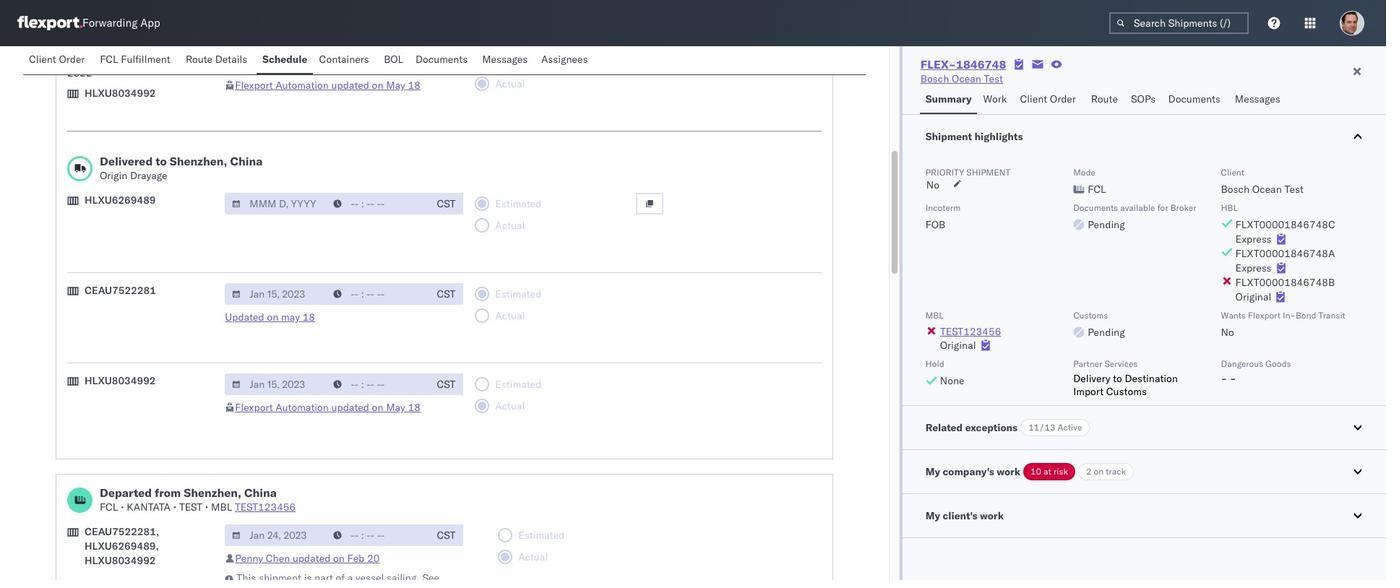 Task type: describe. For each thing, give the bounding box(es) containing it.
flexport automation updated on may 18 button for -- : -- -- text box
[[235, 401, 421, 414]]

-- : -- -- text field
[[326, 374, 429, 395]]

flexport. image
[[17, 16, 82, 30]]

on left may
[[267, 311, 279, 324]]

work for my company's work
[[997, 466, 1021, 479]]

feb
[[347, 552, 365, 565]]

services
[[1105, 359, 1138, 369]]

client for the bottom client order button
[[1021, 93, 1048, 106]]

related exceptions
[[926, 422, 1018, 435]]

active
[[1058, 422, 1083, 433]]

1 vertical spatial client order button
[[1015, 86, 1086, 114]]

mmm d, yyyy text field for 'flexport automation updated on may 18' button for -- : -- -- text box
[[225, 374, 328, 395]]

customs inside the partner services delivery to destination import customs
[[1107, 385, 1147, 398]]

bosch ocean test link
[[921, 72, 1004, 86]]

available
[[1121, 202, 1156, 213]]

work
[[984, 93, 1007, 106]]

order for the bottom client order button
[[1050, 93, 1076, 106]]

flex-1846748
[[921, 57, 1007, 72]]

day:
[[112, 52, 133, 65]]

updated on may 18 button
[[225, 311, 315, 324]]

hlxu8034992 inside ceau7522281, hlxu6269489, hlxu8034992
[[85, 555, 156, 568]]

1 horizontal spatial original
[[1236, 291, 1272, 304]]

0 vertical spatial updated
[[332, 79, 369, 92]]

1 vertical spatial 18
[[303, 311, 315, 324]]

departed
[[100, 486, 152, 500]]

wants flexport in-bond transit no
[[1222, 310, 1346, 339]]

departed from shenzhen, china fcl • kantata • test • mbl test123456
[[100, 486, 296, 514]]

2
[[1087, 466, 1092, 477]]

china for departed from shenzhen, china
[[244, 486, 277, 500]]

shenzhen, for from
[[184, 486, 242, 500]]

route details button
[[180, 46, 257, 74]]

hbl
[[1222, 202, 1239, 213]]

1 • from the left
[[121, 501, 124, 514]]

broker
[[1171, 202, 1197, 213]]

ocean inside client bosch ocean test incoterm fob
[[1253, 183, 1282, 196]]

containers
[[319, 53, 369, 66]]

flxt00001846748a
[[1236, 247, 1336, 260]]

documents for documents available for broker
[[1074, 202, 1119, 213]]

10 at risk
[[1031, 466, 1069, 477]]

20
[[367, 552, 380, 565]]

automation for fourth -- : -- -- text field from the bottom
[[276, 79, 329, 92]]

automation for -- : -- -- text box
[[276, 401, 329, 414]]

0 horizontal spatial client order button
[[23, 46, 94, 74]]

client inside client bosch ocean test incoterm fob
[[1222, 167, 1245, 178]]

fcl for fcl
[[1088, 183, 1107, 196]]

express for flxt00001846748c
[[1236, 233, 1272, 246]]

import
[[1074, 385, 1104, 398]]

0 vertical spatial documents button
[[410, 46, 477, 74]]

penny chen updated on feb 20 button
[[235, 552, 380, 565]]

11/13
[[1029, 422, 1056, 433]]

schedule
[[263, 53, 308, 66]]

my for my company's work
[[926, 466, 941, 479]]

route details
[[186, 53, 248, 66]]

bosch inside client bosch ocean test incoterm fob
[[1222, 183, 1250, 196]]

1 horizontal spatial mbl
[[926, 310, 944, 321]]

documents available for broker
[[1074, 202, 1197, 213]]

3 -- : -- -- text field from the top
[[326, 283, 429, 305]]

0 vertical spatial test123456
[[941, 325, 1002, 338]]

flex-1846748 link
[[921, 57, 1007, 72]]

bosch ocean test
[[921, 72, 1004, 85]]

flex-
[[921, 57, 957, 72]]

route for route details
[[186, 53, 213, 66]]

my client's work button
[[903, 495, 1387, 538]]

work button
[[978, 86, 1015, 114]]

2022
[[67, 67, 92, 80]]

ceau7522281
[[85, 284, 156, 297]]

client bosch ocean test incoterm fob
[[926, 167, 1304, 231]]

fcl inside departed from shenzhen, china fcl • kantata • test • mbl test123456
[[100, 501, 118, 514]]

0 horizontal spatial no
[[927, 179, 940, 192]]

1 vertical spatial original
[[940, 339, 976, 352]]

dangerous
[[1222, 359, 1264, 369]]

shenzhen, for to
[[170, 154, 227, 168]]

updated for hlxu8034992
[[332, 401, 369, 414]]

last
[[67, 52, 87, 65]]

assignees
[[541, 53, 588, 66]]

shipment highlights
[[926, 130, 1023, 143]]

company's
[[943, 466, 995, 479]]

my client's work
[[926, 510, 1004, 523]]

test123456 inside departed from shenzhen, china fcl • kantata • test • mbl test123456
[[235, 501, 296, 514]]

client's
[[943, 510, 978, 523]]

delivered to shenzhen, china origin drayage
[[100, 154, 263, 182]]

sops
[[1132, 93, 1156, 106]]

mode
[[1074, 167, 1096, 178]]

fob
[[926, 218, 946, 231]]

exceptions
[[966, 422, 1018, 435]]

client order for the bottom client order button
[[1021, 93, 1076, 106]]

1 hlxu8034992 from the top
[[85, 87, 156, 100]]

fcl fulfillment
[[100, 53, 170, 66]]

fulfillment
[[121, 53, 170, 66]]

delivery
[[1074, 372, 1111, 385]]

mmm d, yyyy text field for ceau7522281, hlxu6269489, hlxu8034992
[[225, 525, 328, 547]]

to inside delivered to shenzhen, china origin drayage
[[156, 154, 167, 168]]

mmm d, yyyy text field for 'flexport automation updated on may 18' button for fourth -- : -- -- text field from the bottom
[[225, 51, 328, 73]]

my company's work
[[926, 466, 1021, 479]]

wants
[[1222, 310, 1246, 321]]

may for 'flexport automation updated on may 18' button for -- : -- -- text box
[[386, 401, 406, 414]]

highlights
[[975, 130, 1023, 143]]

ceau7522281, hlxu6269489, hlxu8034992
[[85, 526, 159, 568]]

updated on may 18
[[225, 311, 315, 324]]

test
[[179, 501, 203, 514]]

sops button
[[1126, 86, 1163, 114]]

1 horizontal spatial messages
[[1236, 93, 1281, 106]]

ceau7522281,
[[85, 526, 159, 539]]

bol button
[[378, 46, 410, 74]]

1 horizontal spatial messages button
[[1230, 86, 1289, 114]]

may for 'flexport automation updated on may 18' button for fourth -- : -- -- text field from the bottom
[[386, 79, 406, 92]]

forwarding
[[82, 16, 138, 30]]

4,
[[185, 52, 195, 65]]

client order for leftmost client order button
[[29, 53, 85, 66]]

updated
[[225, 311, 264, 324]]

on for first -- : -- -- text field from the bottom
[[333, 552, 345, 565]]

no inside wants flexport in-bond transit no
[[1222, 326, 1235, 339]]

mmm d, yyyy text field for ceau7522281
[[225, 283, 328, 305]]

on for -- : -- -- text box
[[372, 401, 384, 414]]

partner
[[1074, 359, 1103, 369]]

on for fourth -- : -- -- text field from the bottom
[[372, 79, 384, 92]]

transit
[[1319, 310, 1346, 321]]

at
[[1044, 466, 1052, 477]]

kantata
[[127, 501, 171, 514]]

route for route
[[1092, 93, 1118, 106]]

2 cst from the top
[[437, 197, 456, 210]]



Task type: locate. For each thing, give the bounding box(es) containing it.
fcl inside button
[[100, 53, 118, 66]]

0 vertical spatial client
[[29, 53, 56, 66]]

flexport for -- : -- -- text box
[[235, 401, 273, 414]]

flxt00001846748b
[[1236, 276, 1336, 289]]

0 vertical spatial documents
[[416, 53, 468, 66]]

my left company's
[[926, 466, 941, 479]]

1 mmm d, yyyy text field from the top
[[225, 193, 328, 215]]

0 horizontal spatial messages
[[482, 53, 528, 66]]

0 horizontal spatial route
[[186, 53, 213, 66]]

0 horizontal spatial original
[[940, 339, 976, 352]]

11/13 active
[[1029, 422, 1083, 433]]

may
[[386, 79, 406, 92], [386, 401, 406, 414]]

documents for the bottom documents button
[[1169, 93, 1221, 106]]

1 horizontal spatial client order
[[1021, 93, 1076, 106]]

cst for ceau7522281, hlxu6269489, hlxu8034992
[[437, 529, 456, 542]]

1 mmm d, yyyy text field from the top
[[225, 51, 328, 73]]

test123456 up "chen"
[[235, 501, 296, 514]]

• left test
[[173, 501, 177, 514]]

route
[[186, 53, 213, 66], [1092, 93, 1118, 106]]

on down bol "button"
[[372, 79, 384, 92]]

1 horizontal spatial -
[[1231, 372, 1237, 385]]

documents down mode
[[1074, 202, 1119, 213]]

1 vertical spatial hlxu8034992
[[85, 375, 156, 388]]

18 right may
[[303, 311, 315, 324]]

work
[[997, 466, 1021, 479], [980, 510, 1004, 523]]

1 vertical spatial my
[[926, 510, 941, 523]]

1 horizontal spatial •
[[173, 501, 177, 514]]

express for flxt00001846748a
[[1236, 262, 1272, 275]]

4 cst from the top
[[437, 378, 456, 391]]

shenzhen, inside delivered to shenzhen, china origin drayage
[[170, 154, 227, 168]]

0 vertical spatial client order
[[29, 53, 85, 66]]

updated for ceau7522281, hlxu6269489, hlxu8034992
[[293, 552, 331, 565]]

work for my client's work
[[980, 510, 1004, 523]]

1 horizontal spatial to
[[1114, 372, 1123, 385]]

flexport automation updated on may 18
[[235, 79, 421, 92], [235, 401, 421, 414]]

1 horizontal spatial test123456 button
[[940, 325, 1002, 338]]

documents button right the sops
[[1163, 86, 1230, 114]]

0 horizontal spatial messages button
[[477, 46, 536, 74]]

pending for documents available for broker
[[1088, 218, 1126, 231]]

bosch down flex-
[[921, 72, 950, 85]]

1 vertical spatial messages
[[1236, 93, 1281, 106]]

0 vertical spatial flexport automation updated on may 18
[[235, 79, 421, 92]]

2 -- : -- -- text field from the top
[[326, 193, 429, 215]]

1 horizontal spatial order
[[1050, 93, 1076, 106]]

client right the work "button"
[[1021, 93, 1048, 106]]

client order button
[[23, 46, 94, 74], [1015, 86, 1086, 114]]

route left details
[[186, 53, 213, 66]]

flexport automation updated on may 18 for fourth -- : -- -- text field from the bottom
[[235, 79, 421, 92]]

bol
[[384, 53, 404, 66]]

to up drayage
[[156, 154, 167, 168]]

0 vertical spatial messages button
[[477, 46, 536, 74]]

mbl
[[926, 310, 944, 321], [211, 501, 232, 514]]

partner services delivery to destination import customs
[[1074, 359, 1179, 398]]

2 automation from the top
[[276, 401, 329, 414]]

Search Shipments (/) text field
[[1110, 12, 1249, 34]]

client for leftmost client order button
[[29, 53, 56, 66]]

0 vertical spatial messages
[[482, 53, 528, 66]]

express up flxt00001846748b
[[1236, 262, 1272, 275]]

customs up partner
[[1074, 310, 1109, 321]]

0 vertical spatial 18
[[408, 79, 421, 92]]

on left feb
[[333, 552, 345, 565]]

3 hlxu8034992 from the top
[[85, 555, 156, 568]]

china for delivered to shenzhen, china
[[230, 154, 263, 168]]

flexport
[[235, 79, 273, 92], [1249, 310, 1281, 321], [235, 401, 273, 414]]

client order right the work "button"
[[1021, 93, 1076, 106]]

0 horizontal spatial bosch
[[921, 72, 950, 85]]

mbl right test
[[211, 501, 232, 514]]

my for my client's work
[[926, 510, 941, 523]]

shenzhen, up test
[[184, 486, 242, 500]]

flexport automation updated on may 18 for -- : -- -- text box
[[235, 401, 421, 414]]

flexport automation updated on may 18 button
[[235, 79, 421, 92], [235, 401, 421, 414]]

1 flexport automation updated on may 18 button from the top
[[235, 79, 421, 92]]

china inside delivered to shenzhen, china origin drayage
[[230, 154, 263, 168]]

test123456 button
[[940, 325, 1002, 338], [235, 501, 296, 514]]

updated down the containers button
[[332, 79, 369, 92]]

test123456
[[941, 325, 1002, 338], [235, 501, 296, 514]]

0 vertical spatial route
[[186, 53, 213, 66]]

1 horizontal spatial test123456
[[941, 325, 1002, 338]]

2 may from the top
[[386, 401, 406, 414]]

2 hlxu8034992 from the top
[[85, 375, 156, 388]]

shenzhen, inside departed from shenzhen, china fcl • kantata • test • mbl test123456
[[184, 486, 242, 500]]

0 vertical spatial test123456 button
[[940, 325, 1002, 338]]

1 vertical spatial customs
[[1107, 385, 1147, 398]]

1 -- : -- -- text field from the top
[[326, 51, 429, 73]]

forwarding app link
[[17, 16, 160, 30]]

MMM D, YYYY text field
[[225, 51, 328, 73], [225, 374, 328, 395]]

documents button
[[410, 46, 477, 74], [1163, 86, 1230, 114]]

1846748
[[957, 57, 1007, 72]]

0 vertical spatial mmm d, yyyy text field
[[225, 51, 328, 73]]

customs down services
[[1107, 385, 1147, 398]]

may
[[281, 311, 300, 324]]

1 vertical spatial may
[[386, 401, 406, 414]]

3 cst from the top
[[437, 288, 456, 301]]

test up flxt00001846748c
[[1285, 183, 1304, 196]]

incoterm
[[926, 202, 961, 213]]

2 mmm d, yyyy text field from the top
[[225, 283, 328, 305]]

flexport for fourth -- : -- -- text field from the bottom
[[235, 79, 273, 92]]

1 vertical spatial to
[[1114, 372, 1123, 385]]

2 vertical spatial 18
[[408, 401, 421, 414]]

2 • from the left
[[173, 501, 177, 514]]

2 express from the top
[[1236, 262, 1272, 275]]

app
[[140, 16, 160, 30]]

1 horizontal spatial documents button
[[1163, 86, 1230, 114]]

0 horizontal spatial documents
[[416, 53, 468, 66]]

0 horizontal spatial test123456 button
[[235, 501, 296, 514]]

shipment
[[967, 167, 1011, 178]]

to inside the partner services delivery to destination import customs
[[1114, 372, 1123, 385]]

1 cst from the top
[[437, 56, 456, 69]]

1 vertical spatial bosch
[[1222, 183, 1250, 196]]

ocean down flex-1846748 link
[[952, 72, 982, 85]]

1 horizontal spatial bosch
[[1222, 183, 1250, 196]]

test123456 up hold
[[941, 325, 1002, 338]]

order left route button
[[1050, 93, 1076, 106]]

0 horizontal spatial •
[[121, 501, 124, 514]]

0 vertical spatial mbl
[[926, 310, 944, 321]]

1 vertical spatial route
[[1092, 93, 1118, 106]]

my inside button
[[926, 510, 941, 523]]

penny chen updated on feb 20
[[235, 552, 380, 565]]

original
[[1236, 291, 1272, 304], [940, 339, 976, 352]]

2 - from the left
[[1231, 372, 1237, 385]]

-
[[1222, 372, 1228, 385], [1231, 372, 1237, 385]]

1 horizontal spatial ocean
[[1253, 183, 1282, 196]]

client order button right work
[[1015, 86, 1086, 114]]

1 vertical spatial client order
[[1021, 93, 1076, 106]]

1 horizontal spatial client
[[1021, 93, 1048, 106]]

documents button right bol
[[410, 46, 477, 74]]

shipment
[[926, 130, 973, 143]]

3 • from the left
[[205, 501, 209, 514]]

1 vertical spatial fcl
[[1088, 183, 1107, 196]]

1 vertical spatial flexport
[[1249, 310, 1281, 321]]

test inside bosch ocean test link
[[984, 72, 1004, 85]]

0 horizontal spatial ocean
[[952, 72, 982, 85]]

updated down -- : -- -- text box
[[332, 401, 369, 414]]

18 down bol "button"
[[408, 79, 421, 92]]

0 vertical spatial order
[[59, 53, 85, 66]]

documents right bol "button"
[[416, 53, 468, 66]]

customs
[[1074, 310, 1109, 321], [1107, 385, 1147, 398]]

1 horizontal spatial documents
[[1074, 202, 1119, 213]]

0 vertical spatial my
[[926, 466, 941, 479]]

2 vertical spatial client
[[1222, 167, 1245, 178]]

0 horizontal spatial -
[[1222, 372, 1228, 385]]

1 pending from the top
[[1088, 218, 1126, 231]]

flexport automation updated on may 18 button down the containers button
[[235, 79, 421, 92]]

order for leftmost client order button
[[59, 53, 85, 66]]

cst
[[437, 56, 456, 69], [437, 197, 456, 210], [437, 288, 456, 301], [437, 378, 456, 391], [437, 529, 456, 542]]

client order up 2022
[[29, 53, 85, 66]]

0 vertical spatial mmm d, yyyy text field
[[225, 193, 328, 215]]

1 vertical spatial messages button
[[1230, 86, 1289, 114]]

1 vertical spatial mmm d, yyyy text field
[[225, 374, 328, 395]]

shipment highlights button
[[903, 115, 1387, 158]]

18 for fourth -- : -- -- text field from the bottom
[[408, 79, 421, 92]]

related
[[926, 422, 963, 435]]

to down services
[[1114, 372, 1123, 385]]

1 flexport automation updated on may 18 from the top
[[235, 79, 421, 92]]

1 vertical spatial test
[[1285, 183, 1304, 196]]

test123456 button up "chen"
[[235, 501, 296, 514]]

assignees button
[[536, 46, 597, 74]]

2 horizontal spatial •
[[205, 501, 209, 514]]

• down "departed"
[[121, 501, 124, 514]]

priority shipment
[[926, 167, 1011, 178]]

ocean
[[952, 72, 982, 85], [1253, 183, 1282, 196]]

bosch
[[921, 72, 950, 85], [1222, 183, 1250, 196]]

cst for hlxu8034992
[[437, 378, 456, 391]]

1 may from the top
[[386, 79, 406, 92]]

3 mmm d, yyyy text field from the top
[[225, 525, 328, 547]]

cst for ceau7522281
[[437, 288, 456, 301]]

november
[[136, 52, 183, 65]]

0 vertical spatial pending
[[1088, 218, 1126, 231]]

2 vertical spatial hlxu8034992
[[85, 555, 156, 568]]

test down 1846748
[[984, 72, 1004, 85]]

pending for customs
[[1088, 326, 1126, 339]]

penny
[[235, 552, 263, 565]]

may down -- : -- -- text box
[[386, 401, 406, 414]]

client left last
[[29, 53, 56, 66]]

1 vertical spatial documents button
[[1163, 86, 1230, 114]]

0 vertical spatial express
[[1236, 233, 1272, 246]]

5 cst from the top
[[437, 529, 456, 542]]

18 for -- : -- -- text box
[[408, 401, 421, 414]]

2 horizontal spatial client
[[1222, 167, 1245, 178]]

0 vertical spatial hlxu8034992
[[85, 87, 156, 100]]

for
[[1158, 202, 1169, 213]]

flexport automation updated on may 18 down -- : -- -- text box
[[235, 401, 421, 414]]

fcl for fcl fulfillment
[[100, 53, 118, 66]]

route left the sops
[[1092, 93, 1118, 106]]

2 flexport automation updated on may 18 button from the top
[[235, 401, 421, 414]]

client up hbl
[[1222, 167, 1245, 178]]

flxt00001846748c
[[1236, 218, 1336, 231]]

delivered
[[100, 154, 153, 168]]

china inside departed from shenzhen, china fcl • kantata • test • mbl test123456
[[244, 486, 277, 500]]

client
[[29, 53, 56, 66], [1021, 93, 1048, 106], [1222, 167, 1245, 178]]

none
[[940, 375, 965, 388]]

1 vertical spatial client
[[1021, 93, 1048, 106]]

fcl fulfillment button
[[94, 46, 180, 74]]

mbl up hold
[[926, 310, 944, 321]]

0 vertical spatial shenzhen,
[[170, 154, 227, 168]]

0 horizontal spatial client order
[[29, 53, 85, 66]]

2 pending from the top
[[1088, 326, 1126, 339]]

0 vertical spatial bosch
[[921, 72, 950, 85]]

fcl
[[100, 53, 118, 66], [1088, 183, 1107, 196], [100, 501, 118, 514]]

bond
[[1296, 310, 1317, 321]]

1 vertical spatial work
[[980, 510, 1004, 523]]

• right test
[[205, 501, 209, 514]]

0 horizontal spatial order
[[59, 53, 85, 66]]

summary button
[[920, 86, 978, 114]]

0 vertical spatial test
[[984, 72, 1004, 85]]

mbl inside departed from shenzhen, china fcl • kantata • test • mbl test123456
[[211, 501, 232, 514]]

2 vertical spatial flexport
[[235, 401, 273, 414]]

updated right "chen"
[[293, 552, 331, 565]]

order
[[59, 53, 85, 66], [1050, 93, 1076, 106]]

no down the priority
[[927, 179, 940, 192]]

1 horizontal spatial route
[[1092, 93, 1118, 106]]

0 horizontal spatial test123456
[[235, 501, 296, 514]]

origin
[[100, 169, 128, 182]]

2 my from the top
[[926, 510, 941, 523]]

0 vertical spatial customs
[[1074, 310, 1109, 321]]

1 my from the top
[[926, 466, 941, 479]]

1 automation from the top
[[276, 79, 329, 92]]

summary
[[926, 93, 972, 106]]

0 horizontal spatial to
[[156, 154, 167, 168]]

1 express from the top
[[1236, 233, 1272, 246]]

goods
[[1266, 359, 1292, 369]]

0 horizontal spatial mbl
[[211, 501, 232, 514]]

messages button
[[477, 46, 536, 74], [1230, 86, 1289, 114]]

•
[[121, 501, 124, 514], [173, 501, 177, 514], [205, 501, 209, 514]]

documents for the top documents button
[[416, 53, 468, 66]]

messages
[[482, 53, 528, 66], [1236, 93, 1281, 106]]

2 mmm d, yyyy text field from the top
[[225, 374, 328, 395]]

flexport automation updated on may 18 button down -- : -- -- text box
[[235, 401, 421, 414]]

4 -- : -- -- text field from the top
[[326, 525, 429, 547]]

express up flxt00001846748a
[[1236, 233, 1272, 246]]

flexport automation updated on may 18 button for fourth -- : -- -- text field from the bottom
[[235, 79, 421, 92]]

my left client's
[[926, 510, 941, 523]]

2 vertical spatial mmm d, yyyy text field
[[225, 525, 328, 547]]

client order button down the flexport. image
[[23, 46, 94, 74]]

drayage
[[130, 169, 167, 182]]

containers button
[[313, 46, 378, 74]]

shenzhen, right delivered
[[170, 154, 227, 168]]

last free day: november 4, 2022
[[67, 52, 195, 80]]

1 - from the left
[[1222, 372, 1228, 385]]

18 down -- : -- -- text box
[[408, 401, 421, 414]]

route button
[[1086, 86, 1126, 114]]

risk
[[1054, 466, 1069, 477]]

details
[[215, 53, 248, 66]]

0 vertical spatial automation
[[276, 79, 329, 92]]

1 vertical spatial order
[[1050, 93, 1076, 106]]

hlxu6269489,
[[85, 540, 159, 553]]

0 vertical spatial fcl
[[100, 53, 118, 66]]

work inside button
[[980, 510, 1004, 523]]

ocean up flxt00001846748c
[[1253, 183, 1282, 196]]

original up hold
[[940, 339, 976, 352]]

free
[[90, 52, 110, 65]]

from
[[155, 486, 181, 500]]

dangerous goods - -
[[1222, 359, 1292, 385]]

0 vertical spatial china
[[230, 154, 263, 168]]

documents right sops 'button'
[[1169, 93, 1221, 106]]

0 vertical spatial ocean
[[952, 72, 982, 85]]

hlxu6269489
[[85, 194, 156, 207]]

10
[[1031, 466, 1042, 477]]

test inside client bosch ocean test incoterm fob
[[1285, 183, 1304, 196]]

destination
[[1125, 372, 1179, 385]]

2 vertical spatial updated
[[293, 552, 331, 565]]

0 vertical spatial may
[[386, 79, 406, 92]]

1 vertical spatial documents
[[1169, 93, 1221, 106]]

0 vertical spatial original
[[1236, 291, 1272, 304]]

chen
[[266, 552, 290, 565]]

schedule button
[[257, 46, 313, 74]]

0 horizontal spatial test
[[984, 72, 1004, 85]]

no down wants
[[1222, 326, 1235, 339]]

0 horizontal spatial client
[[29, 53, 56, 66]]

pending up services
[[1088, 326, 1126, 339]]

18
[[408, 79, 421, 92], [303, 311, 315, 324], [408, 401, 421, 414]]

2 on track
[[1087, 466, 1126, 477]]

bosch up hbl
[[1222, 183, 1250, 196]]

1 vertical spatial test123456 button
[[235, 501, 296, 514]]

flexport automation updated on may 18 down the containers button
[[235, 79, 421, 92]]

order up 2022
[[59, 53, 85, 66]]

MMM D, YYYY text field
[[225, 193, 328, 215], [225, 283, 328, 305], [225, 525, 328, 547]]

0 vertical spatial to
[[156, 154, 167, 168]]

flexport inside wants flexport in-bond transit no
[[1249, 310, 1281, 321]]

1 vertical spatial ocean
[[1253, 183, 1282, 196]]

pending
[[1088, 218, 1126, 231], [1088, 326, 1126, 339]]

work right client's
[[980, 510, 1004, 523]]

1 vertical spatial no
[[1222, 326, 1235, 339]]

test123456 button up hold
[[940, 325, 1002, 338]]

work left 10
[[997, 466, 1021, 479]]

may down bol "button"
[[386, 79, 406, 92]]

0 vertical spatial flexport automation updated on may 18 button
[[235, 79, 421, 92]]

1 vertical spatial flexport automation updated on may 18 button
[[235, 401, 421, 414]]

pending down documents available for broker
[[1088, 218, 1126, 231]]

2 flexport automation updated on may 18 from the top
[[235, 401, 421, 414]]

-- : -- -- text field
[[326, 51, 429, 73], [326, 193, 429, 215], [326, 283, 429, 305], [326, 525, 429, 547]]

original up wants
[[1236, 291, 1272, 304]]

1 vertical spatial pending
[[1088, 326, 1126, 339]]

on down -- : -- -- text box
[[372, 401, 384, 414]]

on right 2
[[1094, 466, 1104, 477]]



Task type: vqa. For each thing, say whether or not it's contained in the screenshot.
topmost HLXU8034992
yes



